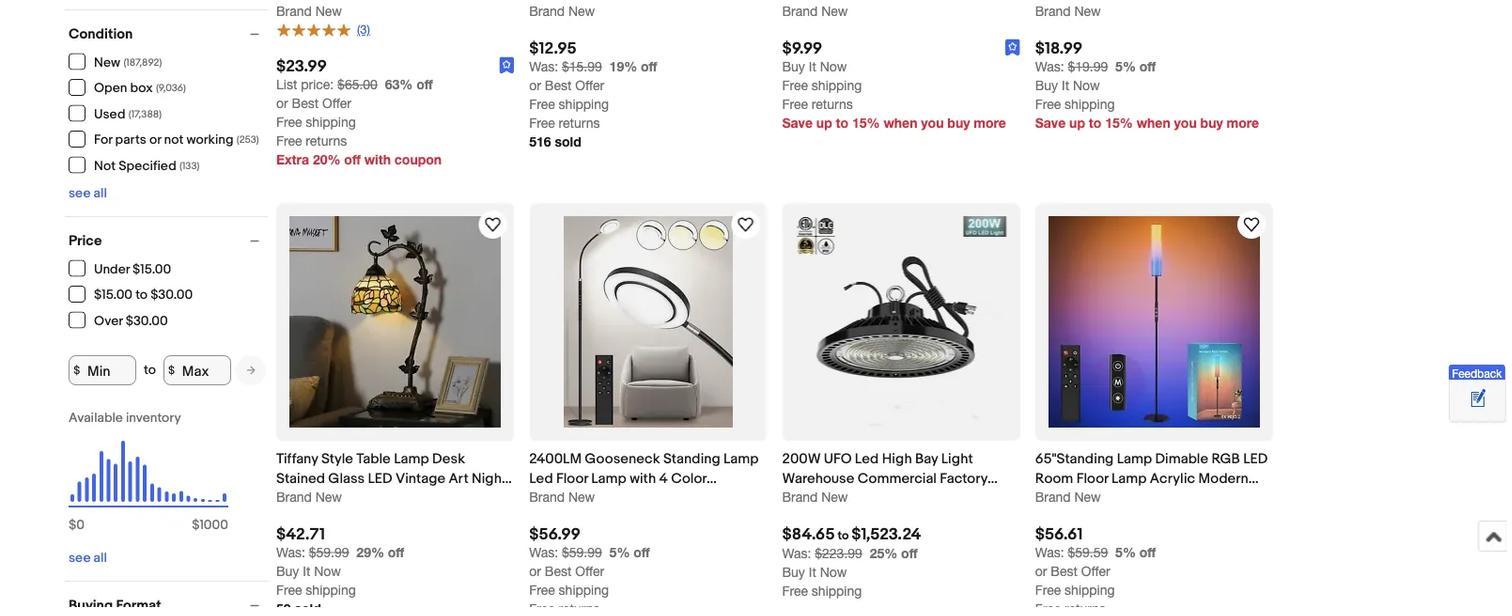 Task type: describe. For each thing, give the bounding box(es) containing it.
$18.99
[[1035, 39, 1083, 59]]

$15.99
[[562, 59, 602, 74]]

Maximum Value in $ text field
[[163, 355, 231, 385]]

2400lm
[[529, 450, 582, 467]]

200w ufo led high bay light warehouse commercial factory industry light fxture
[[782, 450, 988, 506]]

condition
[[69, 25, 133, 42]]

$15.00 to $30.00
[[94, 287, 193, 303]]

brand new down 2400lm
[[529, 489, 595, 504]]

under $15.00
[[94, 261, 171, 277]]

$19.99
[[1068, 59, 1108, 74]]

4
[[659, 470, 668, 487]]

room
[[1035, 470, 1074, 487]]

floor inside 65"standing lamp dimable rgb led room floor lamp acrylic modern style 1500 lumen
[[1077, 470, 1109, 487]]

2400lm gooseneck standing lamp led floor lamp with 4 color temperature & remote link
[[529, 449, 767, 506]]

$59.59
[[1068, 544, 1108, 560]]

$ 0
[[69, 517, 85, 533]]

see all for condition
[[69, 185, 107, 201]]

new left &
[[569, 489, 595, 504]]

led inside '200w ufo led high bay light warehouse commercial factory industry light fxture'
[[855, 450, 879, 467]]

condition button
[[69, 25, 268, 42]]

25%
[[870, 546, 898, 561]]

watch 2400lm gooseneck standing lamp led floor lamp with 4 color temperature & remote image
[[735, 213, 757, 236]]

shipping for $18.99
[[1065, 97, 1115, 112]]

night
[[472, 470, 507, 487]]

buy inside $18.99 was: $19.99 5% off buy it now free shipping save up to 15% when you buy more
[[1201, 115, 1223, 131]]

style inside 65"standing lamp dimable rgb led room floor lamp acrylic modern style 1500 lumen
[[1035, 490, 1068, 506]]

to inside $18.99 was: $19.99 5% off buy it now free shipping save up to 15% when you buy more
[[1089, 115, 1102, 131]]

was: for $12.95
[[529, 59, 558, 74]]

bay
[[915, 450, 938, 467]]

brand up (3) link
[[276, 3, 312, 19]]

brand down room
[[1035, 489, 1071, 504]]

offer for $12.95
[[575, 78, 604, 93]]

ufo
[[824, 450, 852, 467]]

now inside buy it now free shipping free returns save up to 15% when you buy more
[[820, 59, 847, 74]]

off for $42.71
[[388, 544, 404, 560]]

new (187,892)
[[94, 55, 162, 70]]

200w ufo led high bay light warehouse commercial factory industry light fxture image
[[796, 216, 1007, 428]]

Minimum Value in $ text field
[[69, 355, 136, 385]]

was: inside the $84.65 to $1,523.24 was: $223.99 25% off buy it now free shipping
[[782, 546, 811, 561]]

returns for $12.95
[[559, 115, 600, 131]]

you inside $18.99 was: $19.99 5% off buy it now free shipping save up to 15% when you buy more
[[1174, 115, 1197, 131]]

or for list
[[276, 95, 288, 111]]

you inside buy it now free shipping free returns save up to 15% when you buy more
[[921, 115, 944, 131]]

buy it now free shipping free returns save up to 15% when you buy more
[[782, 59, 1006, 131]]

offer for $56.99
[[575, 563, 604, 579]]

$65.00
[[337, 77, 378, 92]]

$56.99 was: $59.99 5% off or best offer free shipping
[[529, 524, 650, 597]]

(133)
[[180, 160, 200, 172]]

it inside the $42.71 was: $59.99 29% off buy it now free shipping
[[303, 563, 310, 579]]

style inside tiffany style table lamp desk stained glass led vintage art night light decor
[[321, 450, 353, 467]]

returns for list
[[306, 133, 347, 149]]

when inside buy it now free shipping free returns save up to 15% when you buy more
[[884, 115, 918, 131]]

save inside buy it now free shipping free returns save up to 15% when you buy more
[[782, 115, 813, 131]]

(17,388)
[[129, 108, 162, 120]]

or left not
[[149, 132, 161, 148]]

5% for $56.99
[[610, 544, 630, 560]]

off for $12.95
[[641, 59, 657, 74]]

brand new down room
[[1035, 489, 1101, 504]]

29%
[[357, 544, 384, 560]]

2400lm gooseneck standing lamp led floor lamp with 4 color temperature & remote image
[[564, 216, 733, 428]]

not
[[94, 158, 116, 174]]

$59.99 for $42.71
[[309, 544, 349, 560]]

1 horizontal spatial light
[[838, 490, 870, 506]]

65"standing lamp dimable rgb led room floor lamp acrylic modern style 1500 lumen image
[[1049, 216, 1260, 428]]

new left lumen
[[1075, 489, 1101, 504]]

temperature
[[529, 490, 611, 506]]

over
[[94, 313, 123, 329]]

inventory
[[126, 410, 181, 426]]

2 horizontal spatial light
[[942, 450, 973, 467]]

off inside the $84.65 to $1,523.24 was: $223.99 25% off buy it now free shipping
[[901, 546, 918, 561]]

$42.71 was: $59.99 29% off buy it now free shipping
[[276, 524, 404, 597]]

free inside $56.61 was: $59.59 5% off or best offer free shipping
[[1035, 582, 1061, 597]]

200w ufo led high bay light warehouse commercial factory industry light fxture link
[[782, 449, 1020, 506]]

stained
[[276, 470, 325, 487]]

1500
[[1071, 490, 1101, 506]]

brand down 2400lm
[[529, 489, 565, 504]]

or for $56.61
[[1035, 563, 1047, 579]]

to inside buy it now free shipping free returns save up to 15% when you buy more
[[836, 115, 849, 131]]

$84.65 to $1,523.24 was: $223.99 25% off buy it now free shipping
[[782, 524, 922, 599]]

desk
[[432, 450, 465, 467]]

over $30.00
[[94, 313, 168, 329]]

shipping for $42.71
[[306, 582, 356, 597]]

glass
[[328, 470, 365, 487]]

off for $56.99
[[634, 544, 650, 560]]

1000
[[200, 517, 228, 533]]

under $15.00 link
[[69, 260, 172, 277]]

shipping for list
[[306, 114, 356, 130]]

offer for $56.61
[[1082, 563, 1111, 579]]

tiffany
[[276, 450, 318, 467]]

available
[[69, 410, 123, 426]]

new up $9.99
[[822, 3, 848, 19]]

19%
[[610, 59, 637, 74]]

price button
[[69, 232, 268, 249]]

$23.99
[[276, 57, 327, 77]]

with inside list price: $65.00 63% off or best offer free shipping free returns extra 20% off with coupon
[[364, 152, 391, 167]]

returns inside buy it now free shipping free returns save up to 15% when you buy more
[[812, 97, 853, 112]]

warehouse
[[782, 470, 855, 487]]

free inside $18.99 was: $19.99 5% off buy it now free shipping save up to 15% when you buy more
[[1035, 97, 1061, 112]]

coupon
[[395, 152, 442, 167]]

1 vertical spatial $15.00
[[94, 287, 133, 303]]

led inside 2400lm gooseneck standing lamp led floor lamp with 4 color temperature & remote
[[529, 470, 553, 487]]

high
[[882, 450, 912, 467]]

tiffany style table lamp desk stained glass led vintage art night light decor link
[[276, 449, 514, 506]]

working
[[187, 132, 234, 148]]

brand new down stained
[[276, 489, 342, 504]]

parts
[[115, 132, 146, 148]]

list
[[276, 77, 297, 92]]

200w
[[782, 450, 821, 467]]

$12.95
[[529, 39, 577, 59]]

brand down warehouse
[[782, 489, 818, 504]]

brand up $9.99
[[782, 3, 818, 19]]

up inside $18.99 was: $19.99 5% off buy it now free shipping save up to 15% when you buy more
[[1070, 115, 1085, 131]]

free inside the $84.65 to $1,523.24 was: $223.99 25% off buy it now free shipping
[[782, 583, 808, 599]]

now inside the $84.65 to $1,523.24 was: $223.99 25% off buy it now free shipping
[[820, 564, 847, 580]]

2400lm gooseneck standing lamp led floor lamp with 4 color temperature & remote heading
[[529, 450, 759, 506]]

commercial
[[858, 470, 937, 487]]

vintage
[[396, 470, 446, 487]]

save inside $18.99 was: $19.99 5% off buy it now free shipping save up to 15% when you buy more
[[1035, 115, 1066, 131]]

shipping inside the $84.65 to $1,523.24 was: $223.99 25% off buy it now free shipping
[[812, 583, 862, 599]]

or for $56.99
[[529, 563, 541, 579]]

table
[[357, 450, 391, 467]]

acrylic
[[1150, 470, 1196, 487]]

(9,036)
[[156, 82, 186, 94]]

best for $12.95
[[545, 78, 572, 93]]

brand new up $12.95
[[529, 3, 595, 19]]

with inside 2400lm gooseneck standing lamp led floor lamp with 4 color temperature & remote
[[630, 470, 656, 487]]

best for $56.99
[[545, 563, 572, 579]]

$18.99 was: $19.99 5% off buy it now free shipping save up to 15% when you buy more
[[1035, 39, 1259, 131]]

best for $56.61
[[1051, 563, 1078, 579]]

tiffany style table lamp desk stained glass led vintage art night light decor image
[[290, 216, 501, 428]]

more inside $18.99 was: $19.99 5% off buy it now free shipping save up to 15% when you buy more
[[1227, 115, 1259, 131]]

used (17,388)
[[94, 106, 162, 122]]

$56.61
[[1035, 524, 1083, 544]]

2400lm gooseneck standing lamp led floor lamp with 4 color temperature & remote
[[529, 450, 759, 506]]

lumen
[[1104, 490, 1147, 506]]

was: for $18.99
[[1035, 59, 1064, 74]]

buy inside the $42.71 was: $59.99 29% off buy it now free shipping
[[276, 563, 299, 579]]

standing
[[663, 450, 721, 467]]

$12.95 was: $15.99 19% off or best offer free shipping free returns 516 sold
[[529, 39, 657, 150]]

for parts or not working (253)
[[94, 132, 259, 148]]

all for condition
[[94, 185, 107, 201]]

it inside buy it now free shipping free returns save up to 15% when you buy more
[[809, 59, 817, 74]]

dimable
[[1156, 450, 1209, 467]]

new up $18.99
[[1075, 3, 1101, 19]]

free inside $56.99 was: $59.99 5% off or best offer free shipping
[[529, 582, 555, 597]]



Task type: locate. For each thing, give the bounding box(es) containing it.
off inside the $42.71 was: $59.99 29% off buy it now free shipping
[[388, 544, 404, 560]]

shipping
[[812, 78, 862, 93], [559, 97, 609, 112], [1065, 97, 1115, 112], [306, 114, 356, 130], [306, 582, 356, 597], [559, 582, 609, 597], [1065, 582, 1115, 597], [812, 583, 862, 599]]

industry
[[782, 490, 835, 506]]

offer down $15.99
[[575, 78, 604, 93]]

for
[[94, 132, 112, 148]]

offer down $59.59
[[1082, 563, 1111, 579]]

fxture
[[873, 490, 913, 506]]

shipping inside list price: $65.00 63% off or best offer free shipping free returns extra 20% off with coupon
[[306, 114, 356, 130]]

offer inside $12.95 was: $15.99 19% off or best offer free shipping free returns 516 sold
[[575, 78, 604, 93]]

1 horizontal spatial returns
[[559, 115, 600, 131]]

open
[[94, 80, 127, 96]]

buy
[[948, 115, 970, 131], [1201, 115, 1223, 131]]

price:
[[301, 77, 334, 92]]

1 when from the left
[[884, 115, 918, 131]]

off right 20%
[[344, 152, 361, 167]]

0 horizontal spatial $59.99
[[309, 544, 349, 560]]

feedback
[[1452, 367, 1502, 380]]

light down stained
[[276, 490, 308, 506]]

2 see all from the top
[[69, 550, 107, 566]]

led right ufo
[[855, 450, 879, 467]]

up
[[817, 115, 832, 131], [1070, 115, 1085, 131]]

0 vertical spatial with
[[364, 152, 391, 167]]

offer down $56.99
[[575, 563, 604, 579]]

was: left $15.99
[[529, 59, 558, 74]]

best for list
[[292, 95, 319, 111]]

led inside 65"standing lamp dimable rgb led room floor lamp acrylic modern style 1500 lumen
[[1244, 450, 1268, 467]]

2 up from the left
[[1070, 115, 1085, 131]]

was:
[[529, 59, 558, 74], [1035, 59, 1064, 74], [276, 544, 305, 560], [529, 544, 558, 560], [1035, 544, 1064, 560], [782, 546, 811, 561]]

5% right $59.59
[[1116, 544, 1136, 560]]

was: down $84.65
[[782, 546, 811, 561]]

when inside $18.99 was: $19.99 5% off buy it now free shipping save up to 15% when you buy more
[[1137, 115, 1171, 131]]

shipping inside $18.99 was: $19.99 5% off buy it now free shipping save up to 15% when you buy more
[[1065, 97, 1115, 112]]

modern
[[1199, 470, 1249, 487]]

returns inside $12.95 was: $15.99 19% off or best offer free shipping free returns 516 sold
[[559, 115, 600, 131]]

was: inside $12.95 was: $15.99 19% off or best offer free shipping free returns 516 sold
[[529, 59, 558, 74]]

0 horizontal spatial more
[[974, 115, 1006, 131]]

off inside $56.61 was: $59.59 5% off or best offer free shipping
[[1140, 544, 1156, 560]]

$30.00 inside 'link'
[[126, 313, 168, 329]]

1 horizontal spatial led
[[855, 450, 879, 467]]

1 horizontal spatial up
[[1070, 115, 1085, 131]]

0 vertical spatial led
[[855, 450, 879, 467]]

box
[[130, 80, 153, 96]]

see all for price
[[69, 550, 107, 566]]

2 floor from the left
[[1077, 470, 1109, 487]]

65"standing lamp dimable rgb led room floor lamp acrylic modern style 1500 lumen
[[1035, 450, 1268, 506]]

5% right $19.99
[[1116, 59, 1136, 74]]

with left the '4'
[[630, 470, 656, 487]]

(3) link
[[276, 21, 370, 38]]

was: inside $18.99 was: $19.99 5% off buy it now free shipping save up to 15% when you buy more
[[1035, 59, 1064, 74]]

$59.99 inside the $42.71 was: $59.99 29% off buy it now free shipping
[[309, 544, 349, 560]]

2 save from the left
[[1035, 115, 1066, 131]]

returns up 20%
[[306, 133, 347, 149]]

0
[[76, 517, 85, 533]]

light
[[942, 450, 973, 467], [276, 490, 308, 506], [838, 490, 870, 506]]

15% inside buy it now free shipping free returns save up to 15% when you buy more
[[852, 115, 880, 131]]

off inside $12.95 was: $15.99 19% off or best offer free shipping free returns 516 sold
[[641, 59, 657, 74]]

color
[[671, 470, 707, 487]]

shipping inside buy it now free shipping free returns save up to 15% when you buy more
[[812, 78, 862, 93]]

brand down stained
[[276, 489, 312, 504]]

1 vertical spatial see all button
[[69, 550, 107, 566]]

all for price
[[94, 550, 107, 566]]

off for $56.61
[[1140, 544, 1156, 560]]

new
[[316, 3, 342, 19], [569, 3, 595, 19], [822, 3, 848, 19], [1075, 3, 1101, 19], [94, 55, 120, 70], [316, 489, 342, 504], [569, 489, 595, 504], [822, 489, 848, 504], [1075, 489, 1101, 504]]

over $30.00 link
[[69, 312, 169, 329]]

$59.99 down temperature
[[562, 544, 602, 560]]

available inventory
[[69, 410, 181, 426]]

0 vertical spatial all
[[94, 185, 107, 201]]

to
[[836, 115, 849, 131], [1089, 115, 1102, 131], [136, 287, 148, 303], [144, 362, 156, 378], [838, 528, 849, 543]]

factory
[[940, 470, 988, 487]]

returns up sold
[[559, 115, 600, 131]]

$84.65
[[782, 524, 835, 544]]

brand new up $9.99
[[782, 3, 848, 19]]

shipping down $19.99
[[1065, 97, 1115, 112]]

$59.99 inside $56.99 was: $59.99 5% off or best offer free shipping
[[562, 544, 602, 560]]

new up (3) link
[[316, 3, 342, 19]]

65"standing
[[1035, 450, 1114, 467]]

$15.00 to $30.00 link
[[69, 286, 194, 303]]

2 all from the top
[[94, 550, 107, 566]]

0 horizontal spatial led
[[368, 470, 393, 487]]

$30.00 down $15.00 to $30.00
[[126, 313, 168, 329]]

off right the 63%
[[416, 77, 433, 92]]

see up 'price'
[[69, 185, 91, 201]]

&
[[614, 490, 624, 506]]

2 see from the top
[[69, 550, 91, 566]]

shipping inside $56.99 was: $59.99 5% off or best offer free shipping
[[559, 582, 609, 597]]

brand new up $18.99
[[1035, 3, 1101, 19]]

see all button down 0
[[69, 550, 107, 566]]

off for list
[[416, 77, 433, 92]]

shipping inside $12.95 was: $15.99 19% off or best offer free shipping free returns 516 sold
[[559, 97, 609, 112]]

sold
[[555, 134, 582, 150]]

1 horizontal spatial 15%
[[1105, 115, 1133, 131]]

1 save from the left
[[782, 115, 813, 131]]

buy inside buy it now free shipping free returns save up to 15% when you buy more
[[782, 59, 805, 74]]

was: for $42.71
[[276, 544, 305, 560]]

was: left $19.99
[[1035, 59, 1064, 74]]

used
[[94, 106, 125, 122]]

65"standing lamp dimable rgb led room floor lamp acrylic modern style 1500 lumen link
[[1035, 449, 1274, 506]]

None text field
[[529, 59, 602, 74], [1035, 59, 1108, 74], [276, 544, 349, 560], [1035, 544, 1108, 560], [782, 546, 863, 561], [529, 59, 602, 74], [1035, 59, 1108, 74], [276, 544, 349, 560], [1035, 544, 1108, 560], [782, 546, 863, 561]]

floor
[[556, 470, 588, 487], [1077, 470, 1109, 487]]

was: down temperature
[[529, 544, 558, 560]]

floor up temperature
[[556, 470, 588, 487]]

lamp inside tiffany style table lamp desk stained glass led vintage art night light decor
[[394, 450, 429, 467]]

or for $12.95
[[529, 78, 541, 93]]

save
[[782, 115, 813, 131], [1035, 115, 1066, 131]]

new down warehouse
[[822, 489, 848, 504]]

see
[[69, 185, 91, 201], [69, 550, 91, 566]]

to inside the $84.65 to $1,523.24 was: $223.99 25% off buy it now free shipping
[[838, 528, 849, 543]]

new up open
[[94, 55, 120, 70]]

0 horizontal spatial with
[[364, 152, 391, 167]]

light up the factory
[[942, 450, 973, 467]]

light inside tiffany style table lamp desk stained glass led vintage art night light decor
[[276, 490, 308, 506]]

1 horizontal spatial more
[[1227, 115, 1259, 131]]

new up $12.95
[[569, 3, 595, 19]]

when
[[884, 115, 918, 131], [1137, 115, 1171, 131]]

was: for $56.61
[[1035, 544, 1064, 560]]

2 buy from the left
[[1201, 115, 1223, 131]]

shipping up 20%
[[306, 114, 356, 130]]

led right rgb
[[1244, 450, 1268, 467]]

new down "glass"
[[316, 489, 342, 504]]

it inside the $84.65 to $1,523.24 was: $223.99 25% off buy it now free shipping
[[809, 564, 817, 580]]

light left fxture at right bottom
[[838, 490, 870, 506]]

led inside tiffany style table lamp desk stained glass led vintage art night light decor
[[368, 470, 393, 487]]

list price: $65.00 63% off or best offer free shipping free returns extra 20% off with coupon
[[276, 77, 442, 167]]

(3)
[[357, 22, 370, 37]]

$9.99
[[782, 39, 823, 59]]

None text field
[[276, 77, 378, 92], [529, 544, 602, 560], [276, 77, 378, 92], [529, 544, 602, 560]]

1 horizontal spatial with
[[630, 470, 656, 487]]

more
[[974, 115, 1006, 131], [1227, 115, 1259, 131]]

best down $56.99
[[545, 563, 572, 579]]

0 vertical spatial style
[[321, 450, 353, 467]]

offer inside list price: $65.00 63% off or best offer free shipping free returns extra 20% off with coupon
[[322, 95, 351, 111]]

or down $56.99
[[529, 563, 541, 579]]

led
[[1244, 450, 1268, 467], [368, 470, 393, 487]]

1 see from the top
[[69, 185, 91, 201]]

off
[[641, 59, 657, 74], [1140, 59, 1156, 74], [416, 77, 433, 92], [344, 152, 361, 167], [388, 544, 404, 560], [634, 544, 650, 560], [1140, 544, 1156, 560], [901, 546, 918, 561]]

shipping for $12.95
[[559, 97, 609, 112]]

returns down $9.99
[[812, 97, 853, 112]]

art
[[449, 470, 469, 487]]

1 horizontal spatial when
[[1137, 115, 1171, 131]]

1 vertical spatial $30.00
[[126, 313, 168, 329]]

200w ufo led high bay light warehouse commercial factory industry light fxture heading
[[782, 450, 998, 506]]

2 you from the left
[[1174, 115, 1197, 131]]

offer inside $56.61 was: $59.59 5% off or best offer free shipping
[[1082, 563, 1111, 579]]

see all down not
[[69, 185, 107, 201]]

$15.00 up over $30.00 'link'
[[94, 287, 133, 303]]

1 horizontal spatial style
[[1035, 490, 1068, 506]]

or
[[529, 78, 541, 93], [276, 95, 288, 111], [149, 132, 161, 148], [529, 563, 541, 579], [1035, 563, 1047, 579]]

style down room
[[1035, 490, 1068, 506]]

1 $59.99 from the left
[[309, 544, 349, 560]]

buy
[[782, 59, 805, 74], [1035, 78, 1058, 93], [276, 563, 299, 579], [782, 564, 805, 580]]

$42.71
[[276, 524, 325, 544]]

not
[[164, 132, 184, 148]]

or inside $56.99 was: $59.99 5% off or best offer free shipping
[[529, 563, 541, 579]]

5% down &
[[610, 544, 630, 560]]

off inside $18.99 was: $19.99 5% off buy it now free shipping save up to 15% when you buy more
[[1140, 59, 1156, 74]]

shipping inside $56.61 was: $59.59 5% off or best offer free shipping
[[1065, 582, 1115, 597]]

1 vertical spatial style
[[1035, 490, 1068, 506]]

0 horizontal spatial 15%
[[852, 115, 880, 131]]

off inside $56.99 was: $59.99 5% off or best offer free shipping
[[634, 544, 650, 560]]

floor inside 2400lm gooseneck standing lamp led floor lamp with 4 color temperature & remote
[[556, 470, 588, 487]]

more inside buy it now free shipping free returns save up to 15% when you buy more
[[974, 115, 1006, 131]]

1 all from the top
[[94, 185, 107, 201]]

best inside $12.95 was: $15.99 19% off or best offer free shipping free returns 516 sold
[[545, 78, 572, 93]]

shipping for $56.99
[[559, 582, 609, 597]]

2 see all button from the top
[[69, 550, 107, 566]]

1 horizontal spatial save
[[1035, 115, 1066, 131]]

was: left $59.59
[[1035, 544, 1064, 560]]

1 horizontal spatial led
[[1244, 450, 1268, 467]]

0 horizontal spatial buy
[[948, 115, 970, 131]]

shipping down $59.59
[[1065, 582, 1115, 597]]

20%
[[313, 152, 341, 167]]

brand up $12.95
[[529, 3, 565, 19]]

open box (9,036)
[[94, 80, 186, 96]]

offer down price:
[[322, 95, 351, 111]]

0 horizontal spatial you
[[921, 115, 944, 131]]

off right '25%' on the right bottom of the page
[[901, 546, 918, 561]]

5% for $18.99
[[1116, 59, 1136, 74]]

style
[[321, 450, 353, 467], [1035, 490, 1068, 506]]

1 vertical spatial led
[[368, 470, 393, 487]]

buy inside the $84.65 to $1,523.24 was: $223.99 25% off buy it now free shipping
[[782, 564, 805, 580]]

off right $19.99
[[1140, 59, 1156, 74]]

best
[[545, 78, 572, 93], [292, 95, 319, 111], [545, 563, 572, 579], [1051, 563, 1078, 579]]

0 horizontal spatial when
[[884, 115, 918, 131]]

save down $18.99
[[1035, 115, 1066, 131]]

0 vertical spatial $30.00
[[151, 287, 193, 303]]

was: inside $56.99 was: $59.99 5% off or best offer free shipping
[[529, 544, 558, 560]]

was: down stained
[[276, 544, 305, 560]]

2 $59.99 from the left
[[562, 544, 602, 560]]

brand new down warehouse
[[782, 489, 848, 504]]

brand
[[276, 3, 312, 19], [529, 3, 565, 19], [782, 3, 818, 19], [1035, 3, 1071, 19], [276, 489, 312, 504], [529, 489, 565, 504], [782, 489, 818, 504], [1035, 489, 1071, 504]]

floor up 1500
[[1077, 470, 1109, 487]]

shipping down $223.99
[[812, 583, 862, 599]]

led down 2400lm
[[529, 470, 553, 487]]

style up "glass"
[[321, 450, 353, 467]]

up inside buy it now free shipping free returns save up to 15% when you buy more
[[817, 115, 832, 131]]

(187,892)
[[124, 56, 162, 69]]

was: inside $56.61 was: $59.59 5% off or best offer free shipping
[[1035, 544, 1064, 560]]

free inside the $42.71 was: $59.99 29% off buy it now free shipping
[[276, 582, 302, 597]]

0 vertical spatial see all
[[69, 185, 107, 201]]

2 more from the left
[[1227, 115, 1259, 131]]

returns inside list price: $65.00 63% off or best offer free shipping free returns extra 20% off with coupon
[[306, 133, 347, 149]]

see all button for condition
[[69, 185, 107, 201]]

extra
[[276, 152, 309, 167]]

led
[[855, 450, 879, 467], [529, 470, 553, 487]]

buy inside buy it now free shipping free returns save up to 15% when you buy more
[[948, 115, 970, 131]]

1 vertical spatial with
[[630, 470, 656, 487]]

$59.99 for $56.99
[[562, 544, 602, 560]]

brand new
[[276, 3, 342, 19], [529, 3, 595, 19], [782, 3, 848, 19], [1035, 3, 1101, 19], [276, 489, 342, 504], [529, 489, 595, 504], [782, 489, 848, 504], [1035, 489, 1101, 504]]

up down $19.99
[[1070, 115, 1085, 131]]

returns
[[812, 97, 853, 112], [559, 115, 600, 131], [306, 133, 347, 149]]

price
[[69, 232, 102, 249]]

or inside $56.61 was: $59.59 5% off or best offer free shipping
[[1035, 563, 1047, 579]]

1 15% from the left
[[852, 115, 880, 131]]

off right 29% on the bottom left
[[388, 544, 404, 560]]

2 when from the left
[[1137, 115, 1171, 131]]

1 vertical spatial led
[[529, 470, 553, 487]]

specified
[[119, 158, 176, 174]]

graph of available inventory between $0 and $1000+ image
[[69, 410, 228, 542]]

save down $9.99
[[782, 115, 813, 131]]

offer for list
[[322, 95, 351, 111]]

$
[[73, 363, 80, 377], [168, 363, 175, 377], [69, 517, 76, 533], [192, 517, 200, 533]]

or inside $12.95 was: $15.99 19% off or best offer free shipping free returns 516 sold
[[529, 78, 541, 93]]

or down $56.61 at the right bottom of page
[[1035, 563, 1047, 579]]

shipping down $42.71
[[306, 582, 356, 597]]

1 horizontal spatial $59.99
[[562, 544, 602, 560]]

was: for $56.99
[[529, 544, 558, 560]]

up down $9.99
[[817, 115, 832, 131]]

off for $18.99
[[1140, 59, 1156, 74]]

$56.99
[[529, 524, 581, 544]]

$ 1000
[[192, 517, 228, 533]]

led down the table
[[368, 470, 393, 487]]

shipping down $9.99
[[812, 78, 862, 93]]

was: inside the $42.71 was: $59.99 29% off buy it now free shipping
[[276, 544, 305, 560]]

now inside $18.99 was: $19.99 5% off buy it now free shipping save up to 15% when you buy more
[[1073, 78, 1100, 93]]

65"standing lamp dimable rgb led room floor lamp acrylic modern style 1500 lumen heading
[[1035, 450, 1268, 506]]

1 up from the left
[[817, 115, 832, 131]]

1 horizontal spatial you
[[1174, 115, 1197, 131]]

free
[[782, 78, 808, 93], [529, 97, 555, 112], [782, 97, 808, 112], [1035, 97, 1061, 112], [276, 114, 302, 130], [529, 115, 555, 131], [276, 133, 302, 149], [276, 582, 302, 597], [529, 582, 555, 597], [1035, 582, 1061, 597], [782, 583, 808, 599]]

0 horizontal spatial light
[[276, 490, 308, 506]]

see all button down not
[[69, 185, 107, 201]]

5% inside $56.61 was: $59.59 5% off or best offer free shipping
[[1116, 544, 1136, 560]]

with left coupon
[[364, 152, 391, 167]]

1 vertical spatial see
[[69, 550, 91, 566]]

watch 65"standing lamp dimable rgb led room floor lamp acrylic modern style 1500 lumen image
[[1241, 213, 1263, 236]]

5% inside $56.99 was: $59.99 5% off or best offer free shipping
[[610, 544, 630, 560]]

or down $12.95
[[529, 78, 541, 93]]

0 horizontal spatial save
[[782, 115, 813, 131]]

(253)
[[237, 134, 259, 146]]

best inside $56.61 was: $59.59 5% off or best offer free shipping
[[1051, 563, 1078, 579]]

buy inside $18.99 was: $19.99 5% off buy it now free shipping save up to 15% when you buy more
[[1035, 78, 1058, 93]]

best inside list price: $65.00 63% off or best offer free shipping free returns extra 20% off with coupon
[[292, 95, 319, 111]]

shipping down $56.99
[[559, 582, 609, 597]]

1 horizontal spatial buy
[[1201, 115, 1223, 131]]

shipping down $15.99
[[559, 97, 609, 112]]

best down $59.59
[[1051, 563, 1078, 579]]

$1,523.24
[[852, 524, 922, 544]]

see all down 0
[[69, 550, 107, 566]]

5% for $56.61
[[1116, 544, 1136, 560]]

1 vertical spatial all
[[94, 550, 107, 566]]

0 horizontal spatial floor
[[556, 470, 588, 487]]

2 15% from the left
[[1105, 115, 1133, 131]]

off right 19%
[[641, 59, 657, 74]]

0 vertical spatial see
[[69, 185, 91, 201]]

5% inside $18.99 was: $19.99 5% off buy it now free shipping save up to 15% when you buy more
[[1116, 59, 1136, 74]]

1 floor from the left
[[556, 470, 588, 487]]

0 vertical spatial see all button
[[69, 185, 107, 201]]

brand new up (3) link
[[276, 3, 342, 19]]

0 vertical spatial $15.00
[[133, 261, 171, 277]]

shipping inside the $42.71 was: $59.99 29% off buy it now free shipping
[[306, 582, 356, 597]]

$15.00 up $15.00 to $30.00
[[133, 261, 171, 277]]

0 vertical spatial returns
[[812, 97, 853, 112]]

see for price
[[69, 550, 91, 566]]

1 see all from the top
[[69, 185, 107, 201]]

$56.61 was: $59.59 5% off or best offer free shipping
[[1035, 524, 1156, 597]]

or inside list price: $65.00 63% off or best offer free shipping free returns extra 20% off with coupon
[[276, 95, 288, 111]]

0 horizontal spatial returns
[[306, 133, 347, 149]]

1 buy from the left
[[948, 115, 970, 131]]

best inside $56.99 was: $59.99 5% off or best offer free shipping
[[545, 563, 572, 579]]

brand up $18.99
[[1035, 3, 1071, 19]]

0 vertical spatial led
[[1244, 450, 1268, 467]]

1 horizontal spatial floor
[[1077, 470, 1109, 487]]

see all button for price
[[69, 550, 107, 566]]

see for condition
[[69, 185, 91, 201]]

tiffany style table lamp desk stained glass led vintage art night light decor heading
[[276, 450, 512, 506]]

tiffany style table lamp desk stained glass led vintage art night light decor
[[276, 450, 507, 506]]

best down $15.99
[[545, 78, 572, 93]]

watch tiffany style table lamp desk stained glass led vintage art night light decor image
[[481, 213, 504, 236]]

$30.00 down under $15.00
[[151, 287, 193, 303]]

15% inside $18.99 was: $19.99 5% off buy it now free shipping save up to 15% when you buy more
[[1105, 115, 1133, 131]]

or down list
[[276, 95, 288, 111]]

1 vertical spatial returns
[[559, 115, 600, 131]]

with
[[364, 152, 391, 167], [630, 470, 656, 487]]

1 vertical spatial see all
[[69, 550, 107, 566]]

shipping for $56.61
[[1065, 582, 1115, 597]]

1 more from the left
[[974, 115, 1006, 131]]

0 horizontal spatial style
[[321, 450, 353, 467]]

off down remote
[[634, 544, 650, 560]]

all
[[94, 185, 107, 201], [94, 550, 107, 566]]

2 horizontal spatial returns
[[812, 97, 853, 112]]

0 horizontal spatial led
[[529, 470, 553, 487]]

it inside $18.99 was: $19.99 5% off buy it now free shipping save up to 15% when you buy more
[[1062, 78, 1070, 93]]

now
[[820, 59, 847, 74], [1073, 78, 1100, 93], [314, 563, 341, 579], [820, 564, 847, 580]]

off down lumen
[[1140, 544, 1156, 560]]

1 you from the left
[[921, 115, 944, 131]]

2 vertical spatial returns
[[306, 133, 347, 149]]

1 see all button from the top
[[69, 185, 107, 201]]

remote
[[628, 490, 678, 506]]

offer inside $56.99 was: $59.99 5% off or best offer free shipping
[[575, 563, 604, 579]]

best down price:
[[292, 95, 319, 111]]

you
[[921, 115, 944, 131], [1174, 115, 1197, 131]]

now inside the $42.71 was: $59.99 29% off buy it now free shipping
[[314, 563, 341, 579]]

0 horizontal spatial up
[[817, 115, 832, 131]]

$59.99 left 29% on the bottom left
[[309, 544, 349, 560]]

see down 0
[[69, 550, 91, 566]]

under
[[94, 261, 130, 277]]

not specified (133)
[[94, 158, 200, 174]]



Task type: vqa. For each thing, say whether or not it's contained in the screenshot.
$46.00 from
no



